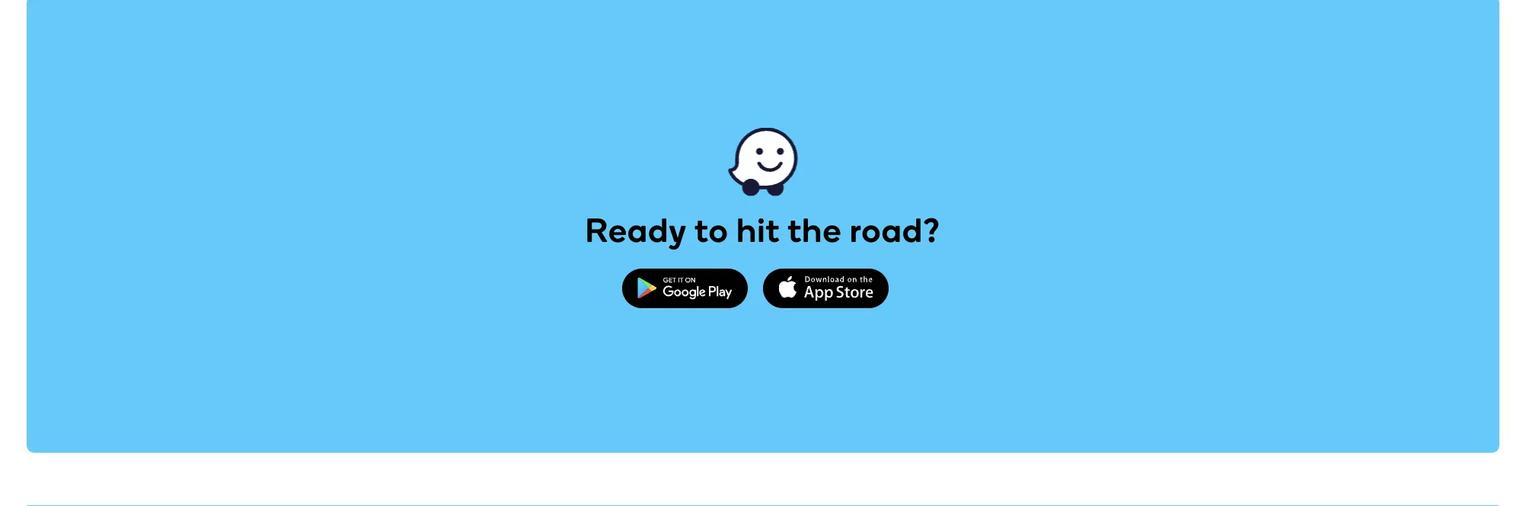 Task type: describe. For each thing, give the bounding box(es) containing it.
hit
[[737, 210, 781, 251]]

ready
[[586, 210, 687, 251]]

the
[[788, 210, 842, 251]]

road?
[[850, 210, 941, 251]]



Task type: locate. For each thing, give the bounding box(es) containing it.
ready to hit the road?
[[586, 210, 941, 251]]

to
[[695, 210, 729, 251]]



Task type: vqa. For each thing, say whether or not it's contained in the screenshot.
road?
yes



